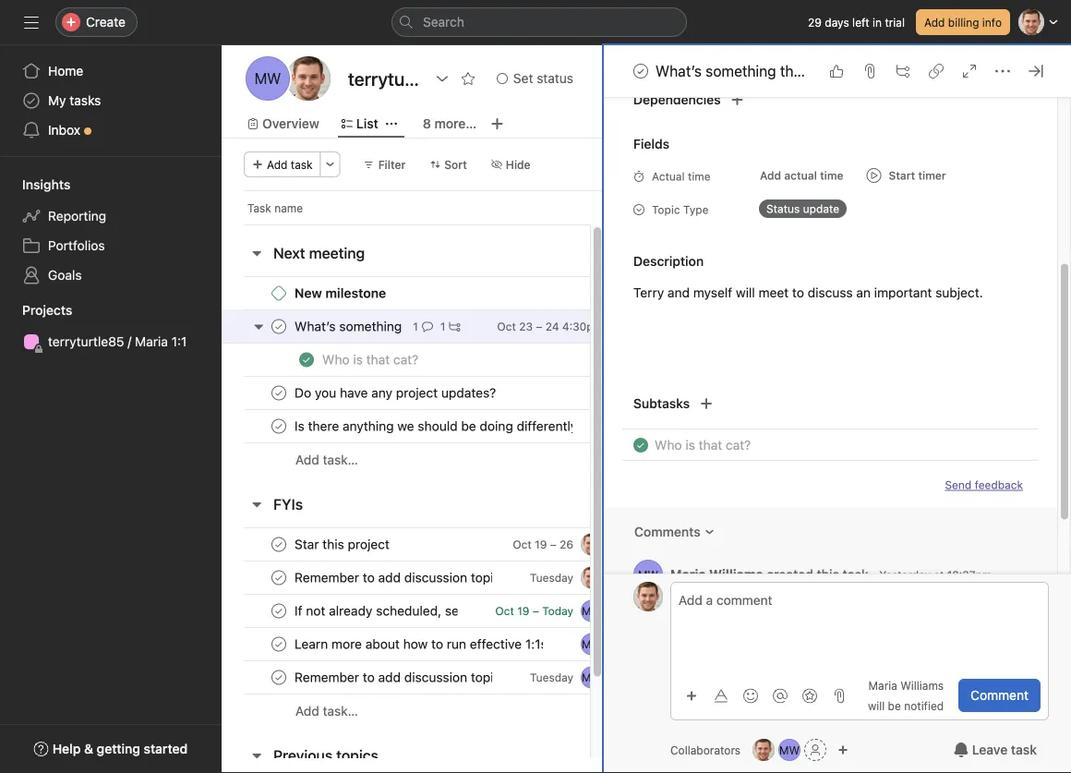 Task type: describe. For each thing, give the bounding box(es) containing it.
and
[[668, 286, 690, 301]]

Completed milestone checkbox
[[272, 286, 286, 301]]

show options image
[[435, 71, 450, 86]]

add task… row for fyis
[[222, 694, 683, 728]]

home link
[[11, 56, 211, 86]]

Remember to add discussion topics for the next meeting text field
[[291, 668, 493, 687]]

add task… for fyis
[[296, 704, 358, 719]]

completed checkbox inside what's something that was harder than expected? dialog
[[630, 435, 652, 457]]

maria inside projects element
[[135, 334, 168, 349]]

add for "add task…" button within header fyis tree grid
[[296, 704, 319, 719]]

start
[[889, 170, 916, 182]]

yesterday
[[880, 569, 931, 582]]

hide button
[[483, 152, 539, 177]]

2 tuesday row from the top
[[222, 661, 683, 695]]

completed image for completed checkbox in what's something that was harder than expected? dialog
[[630, 435, 652, 457]]

previous topics button
[[273, 739, 379, 772]]

1 1 from the left
[[413, 320, 418, 333]]

billing
[[949, 16, 980, 29]]

time inside dropdown button
[[821, 170, 844, 182]]

goals
[[48, 267, 82, 283]]

appreciations image
[[803, 689, 818, 704]]

collapse task list for this section image for next meeting
[[249, 246, 264, 261]]

29
[[809, 16, 822, 29]]

type
[[684, 204, 709, 217]]

New milestone text field
[[291, 284, 392, 303]]

global element
[[0, 45, 222, 156]]

Do you have any project updates? text field
[[291, 384, 502, 402]]

next meeting button
[[273, 237, 365, 270]]

oct for oct 19 – 26
[[513, 538, 532, 551]]

today
[[543, 605, 574, 618]]

8
[[423, 116, 431, 131]]

completed checkbox inside what's something that was harder than expected? dialog
[[630, 60, 652, 82]]

oct 19 – today
[[496, 605, 574, 618]]

·
[[873, 567, 876, 582]]

hide
[[506, 158, 531, 171]]

days
[[825, 16, 850, 29]]

previous
[[273, 747, 333, 765]]

timer
[[919, 170, 947, 182]]

full screen image
[[963, 64, 978, 79]]

completed checkbox inside who is that cat? cell
[[296, 349, 318, 371]]

maria williams link
[[671, 567, 764, 582]]

fyis button
[[273, 488, 303, 521]]

1 1 button from the left
[[410, 317, 437, 336]]

filter button
[[355, 152, 414, 177]]

completed image for completed checkbox in the what's something that was harder than expected? cell
[[268, 316, 290, 338]]

add subtasks image
[[699, 397, 714, 412]]

2 vertical spatial tt
[[757, 744, 771, 757]]

2 1 button from the left
[[437, 317, 464, 336]]

inbox
[[48, 122, 80, 138]]

leave
[[973, 742, 1008, 758]]

completed checkbox for do you have any project updates? cell
[[268, 382, 290, 404]]

leave task button
[[942, 734, 1050, 767]]

Is there anything we should be doing differently? text field
[[291, 417, 574, 436]]

completed image for do you have any project updates? cell
[[268, 382, 290, 404]]

portfolios
[[48, 238, 105, 253]]

topics
[[337, 747, 379, 765]]

oct 19 – 26
[[513, 538, 574, 551]]

getting
[[97, 741, 140, 757]]

will inside maria williams will be notified
[[868, 700, 885, 713]]

status update button
[[752, 196, 873, 222]]

add task… for next meeting
[[296, 452, 358, 468]]

sort button
[[422, 152, 476, 177]]

create button
[[55, 7, 138, 37]]

projects element
[[0, 294, 222, 360]]

an
[[857, 286, 871, 301]]

completed image for 'star this project' cell
[[268, 534, 290, 556]]

task for add task
[[291, 158, 313, 171]]

23
[[519, 320, 533, 333]]

terryturtle85
[[48, 334, 124, 349]]

completed image for is there anything we should be doing differently? "cell"
[[268, 415, 290, 437]]

show sort options image
[[592, 202, 603, 213]]

send
[[946, 479, 972, 492]]

at
[[935, 569, 945, 582]]

hide sidebar image
[[24, 15, 39, 30]]

add to starred image
[[461, 71, 476, 86]]

tab actions image
[[386, 118, 397, 129]]

previous topics
[[273, 747, 379, 765]]

help & getting started button
[[22, 733, 200, 766]]

more actions image
[[325, 159, 336, 170]]

williams for created
[[710, 567, 764, 582]]

mw button
[[779, 739, 801, 761]]

– for 24
[[536, 320, 543, 333]]

start timer
[[889, 170, 947, 182]]

fyis
[[273, 496, 303, 513]]

remember to add discussion topics for the next meeting cell for second tuesday row from the top
[[222, 661, 615, 695]]

add for add actual time dropdown button
[[760, 170, 782, 182]]

leave task
[[973, 742, 1038, 758]]

notified
[[905, 700, 944, 713]]

set status button
[[489, 66, 582, 91]]

emoji image
[[744, 689, 759, 704]]

star this project cell
[[222, 528, 615, 562]]

add billing info button
[[917, 9, 1011, 35]]

remember to add discussion topics for the next meeting cell for second tuesday row from the bottom
[[222, 561, 615, 595]]

completed checkbox for remember to add discussion topics for the next meeting text box
[[268, 567, 290, 589]]

add subtask image
[[896, 64, 911, 79]]

0 vertical spatial mw
[[255, 70, 281, 87]]

portfolios link
[[11, 231, 211, 261]]

0 vertical spatial tt
[[300, 70, 318, 87]]

If not already scheduled, set up a recurring 1:1 meeting in your calendar text field
[[291, 602, 459, 620]]

is there anything we should be doing differently? cell
[[222, 409, 615, 443]]

important
[[875, 286, 933, 301]]

this
[[817, 567, 840, 582]]

discuss
[[808, 286, 853, 301]]

attachments: add a file to this task, what's something that was harder than expected? image
[[863, 64, 878, 79]]

formatting image
[[714, 689, 729, 704]]

meeting
[[309, 244, 365, 262]]

oct for oct 23 – 24 4:30pm
[[497, 320, 516, 333]]

4:30pm
[[563, 320, 603, 333]]

attach a file or paste an image image
[[832, 689, 847, 704]]

12:37pm
[[948, 569, 993, 582]]

completed image for completed option within what's something that was harder than expected? dialog
[[630, 60, 652, 82]]

trial
[[886, 16, 905, 29]]

add task… button for next meeting
[[296, 450, 358, 470]]

add task… button for fyis
[[296, 701, 358, 722]]

collapse task list for this section image for previous topics
[[249, 748, 264, 763]]

add task
[[267, 158, 313, 171]]

subject.
[[936, 286, 984, 301]]

new milestone cell
[[222, 276, 615, 310]]

projects
[[22, 303, 72, 318]]

comments button
[[623, 516, 728, 549]]

1 horizontal spatial tt
[[642, 590, 656, 603]]

what's something that was harder than expected? cell
[[222, 310, 615, 344]]

main content inside what's something that was harder than expected? dialog
[[604, 0, 1058, 667]]

task… for fyis
[[323, 704, 358, 719]]

&
[[84, 741, 93, 757]]

completed image inside who is that cat? cell
[[296, 349, 318, 371]]

actual time
[[652, 170, 711, 183]]

Learn more about how to run effective 1:1s text field
[[291, 635, 544, 654]]

my
[[48, 93, 66, 108]]

williams for will
[[901, 680, 944, 693]]

myself
[[694, 286, 733, 301]]

set
[[514, 71, 534, 86]]

collaborators
[[671, 744, 741, 757]]

8 more…
[[423, 116, 477, 131]]

maria for created
[[671, 567, 706, 582]]

Remember to add discussion topics for the next meeting text field
[[291, 569, 493, 587]]

oct for oct 19 – today
[[496, 605, 515, 618]]

goals link
[[11, 261, 211, 290]]

completed image for completed checkbox corresponding to remember to add discussion topics for the next meeting text box
[[268, 567, 290, 589]]

0 horizontal spatial time
[[688, 170, 711, 183]]

/
[[128, 334, 132, 349]]

add inside add billing info button
[[925, 16, 946, 29]]

29 days left in trial
[[809, 16, 905, 29]]

copy task link image
[[929, 64, 944, 79]]

add task… row for next meeting
[[222, 443, 683, 477]]

sort
[[445, 158, 467, 171]]

add inside the add task button
[[267, 158, 288, 171]]

projects button
[[0, 301, 72, 320]]

0 likes. click to like this task image
[[830, 64, 844, 79]]



Task type: vqa. For each thing, say whether or not it's contained in the screenshot.
Add task… for FYIs
yes



Task type: locate. For each thing, give the bounding box(es) containing it.
24
[[546, 320, 560, 333]]

oct inside 'if not already scheduled, set up a recurring 1:1 meeting in your calendar' cell
[[496, 605, 515, 618]]

1 vertical spatial tt
[[642, 590, 656, 603]]

insert an object image
[[686, 691, 698, 702]]

0 horizontal spatial maria
[[135, 334, 168, 349]]

1 vertical spatial tuesday row
[[222, 661, 683, 695]]

overview
[[262, 116, 320, 131]]

completed checkbox for learn more about how to run effective 1:1s cell on the bottom of the page
[[268, 633, 290, 656]]

1 horizontal spatial williams
[[901, 680, 944, 693]]

– inside what's something that was harder than expected? cell
[[536, 320, 543, 333]]

1 tuesday row from the top
[[222, 561, 683, 595]]

1 vertical spatial task…
[[323, 704, 358, 719]]

2 vertical spatial maria
[[869, 680, 898, 693]]

1 vertical spatial 19
[[518, 605, 530, 618]]

1 remember to add discussion topics for the next meeting cell from the top
[[222, 561, 615, 595]]

0 horizontal spatial will
[[736, 286, 756, 301]]

row
[[244, 224, 614, 225], [222, 276, 683, 310], [222, 310, 683, 344], [222, 343, 683, 377], [222, 376, 683, 410], [222, 409, 683, 443], [222, 528, 683, 562], [222, 594, 683, 628], [222, 627, 683, 662]]

0 vertical spatial –
[[536, 320, 543, 333]]

Star this project text field
[[291, 535, 395, 554]]

completed image inside do you have any project updates? cell
[[268, 382, 290, 404]]

completed checkbox inside is there anything we should be doing differently? "cell"
[[268, 415, 290, 437]]

created
[[767, 567, 814, 582]]

8 more… button
[[423, 114, 477, 134]]

2 vertical spatial task
[[1012, 742, 1038, 758]]

add task…
[[296, 452, 358, 468], [296, 704, 358, 719]]

maria for will
[[869, 680, 898, 693]]

completed milestone image
[[272, 286, 286, 301]]

if not already scheduled, set up a recurring 1:1 meeting in your calendar cell
[[222, 594, 615, 628]]

add task… up previous topics button
[[296, 704, 358, 719]]

completed checkbox up fyis button
[[268, 415, 290, 437]]

completed image inside learn more about how to run effective 1:1s cell
[[268, 633, 290, 656]]

0 vertical spatial tt button
[[634, 582, 663, 612]]

completed checkbox inside do you have any project updates? cell
[[268, 382, 290, 404]]

insights
[[22, 177, 71, 192]]

tt left mw button
[[757, 744, 771, 757]]

1 task… from the top
[[323, 452, 358, 468]]

1 horizontal spatial will
[[868, 700, 885, 713]]

to
[[793, 286, 805, 301]]

add task… row down remember to add discussion topics for the next meeting text field
[[222, 694, 683, 728]]

1 vertical spatial add task… row
[[222, 694, 683, 728]]

add task… button up previous topics button
[[296, 701, 358, 722]]

2 move tasks between sections image from the top
[[585, 388, 596, 399]]

tt
[[300, 70, 318, 87], [642, 590, 656, 603], [757, 744, 771, 757]]

tt down comments
[[642, 590, 656, 603]]

my tasks link
[[11, 86, 211, 115]]

row containing 1
[[222, 310, 683, 344]]

tt up overview
[[300, 70, 318, 87]]

header next meeting tree grid
[[222, 276, 683, 477]]

move tasks between sections image up 4:30pm
[[585, 288, 596, 299]]

help & getting started
[[52, 741, 188, 757]]

maria right / in the top of the page
[[135, 334, 168, 349]]

tuesday row up learn more about how to run effective 1:1s cell on the bottom of the page
[[222, 561, 683, 595]]

2 add task… button from the top
[[296, 701, 358, 722]]

0 vertical spatial williams
[[710, 567, 764, 582]]

time
[[821, 170, 844, 182], [688, 170, 711, 183]]

tuesday for remember to add discussion topics for the next meeting text box
[[530, 571, 574, 584]]

Who is that cat? text field
[[319, 351, 424, 369]]

19 inside 'if not already scheduled, set up a recurring 1:1 meeting in your calendar' cell
[[518, 605, 530, 618]]

2 collapse task list for this section image from the top
[[249, 497, 264, 512]]

move tasks between sections image for do you have any project updates? cell
[[585, 388, 596, 399]]

at mention image
[[773, 689, 788, 704]]

move tasks between sections image inside new milestone cell
[[585, 288, 596, 299]]

add task… row
[[222, 443, 683, 477], [222, 694, 683, 728]]

task for leave task
[[1012, 742, 1038, 758]]

oct left today
[[496, 605, 515, 618]]

0 vertical spatial task
[[291, 158, 313, 171]]

williams
[[710, 567, 764, 582], [901, 680, 944, 693]]

oct
[[497, 320, 516, 333], [513, 538, 532, 551], [496, 605, 515, 618]]

tt button left mw button
[[753, 739, 775, 761]]

topic type
[[652, 204, 709, 217]]

completed checkbox inside what's something that was harder than expected? cell
[[268, 316, 290, 338]]

1 vertical spatial add task… button
[[296, 701, 358, 722]]

1 vertical spatial will
[[868, 700, 885, 713]]

1 vertical spatial add task…
[[296, 704, 358, 719]]

add task… up fyis
[[296, 452, 358, 468]]

left
[[853, 16, 870, 29]]

1 horizontal spatial time
[[821, 170, 844, 182]]

completed checkbox inside 'star this project' cell
[[268, 534, 290, 556]]

0 horizontal spatial tt button
[[634, 582, 663, 612]]

add task… row down the is there anything we should be doing differently? text field
[[222, 443, 683, 477]]

0 vertical spatial remember to add discussion topics for the next meeting cell
[[222, 561, 615, 595]]

mw up overview link
[[255, 70, 281, 87]]

1 vertical spatial oct
[[513, 538, 532, 551]]

main content containing dependencies
[[604, 0, 1058, 667]]

2 task… from the top
[[323, 704, 358, 719]]

remember to add discussion topics for the next meeting cell
[[222, 561, 615, 595], [222, 661, 615, 695]]

terryturtle85 / maria 1:1
[[48, 334, 187, 349]]

search button
[[392, 7, 687, 37]]

status
[[537, 71, 574, 86]]

more actions for this task image
[[996, 64, 1011, 79]]

task…
[[323, 452, 358, 468], [323, 704, 358, 719]]

move tasks between sections image up move tasks between sections image
[[585, 388, 596, 399]]

add task… button up fyis
[[296, 450, 358, 470]]

mw inside button
[[780, 744, 800, 757]]

move tasks between sections image for new milestone cell
[[585, 288, 596, 299]]

0 horizontal spatial 1
[[413, 320, 418, 333]]

tuesday up today
[[530, 571, 574, 584]]

maria williams created this task · yesterday at 12:37pm
[[671, 567, 993, 582]]

add up previous
[[296, 704, 319, 719]]

19 for – 26
[[535, 538, 547, 551]]

0 vertical spatial oct
[[497, 320, 516, 333]]

0 vertical spatial 19
[[535, 538, 547, 551]]

maria up be
[[869, 680, 898, 693]]

tuesday row down learn more about how to run effective 1:1s text box
[[222, 661, 683, 695]]

time right the actual
[[821, 170, 844, 182]]

name
[[275, 201, 303, 214]]

completed image inside what's something that was harder than expected? cell
[[268, 316, 290, 338]]

my tasks
[[48, 93, 101, 108]]

add inside header next meeting tree grid
[[296, 452, 319, 468]]

add task… inside header next meeting tree grid
[[296, 452, 358, 468]]

1 vertical spatial move tasks between sections image
[[585, 388, 596, 399]]

task left ·
[[843, 567, 869, 582]]

williams up notified
[[901, 680, 944, 693]]

completed checkbox down subtasks dropdown button
[[630, 435, 652, 457]]

1 horizontal spatial 19
[[535, 538, 547, 551]]

subtasks
[[634, 396, 690, 412]]

1
[[413, 320, 418, 333], [441, 320, 446, 333]]

add task… button inside header next meeting tree grid
[[296, 450, 358, 470]]

tuesday for remember to add discussion topics for the next meeting text field
[[530, 671, 574, 684]]

completed checkbox up previous
[[268, 667, 290, 689]]

1 horizontal spatial tt button
[[753, 739, 775, 761]]

next meeting
[[273, 244, 365, 262]]

feedback
[[975, 479, 1024, 492]]

– inside 'star this project' cell
[[550, 538, 557, 551]]

1 vertical spatial –
[[550, 538, 557, 551]]

add left billing on the right top of page
[[925, 16, 946, 29]]

1 vertical spatial remember to add discussion topics for the next meeting cell
[[222, 661, 615, 695]]

– left 26
[[550, 538, 557, 551]]

task right "leave"
[[1012, 742, 1038, 758]]

0 vertical spatial collapse task list for this section image
[[249, 246, 264, 261]]

task
[[291, 158, 313, 171], [843, 567, 869, 582], [1012, 742, 1038, 758]]

add up fyis
[[296, 452, 319, 468]]

1 horizontal spatial maria
[[671, 567, 706, 582]]

dependencies
[[634, 92, 721, 108]]

add down overview link
[[267, 158, 288, 171]]

completed image
[[630, 60, 652, 82], [268, 316, 290, 338], [630, 435, 652, 457], [268, 567, 290, 589], [268, 600, 290, 622], [268, 633, 290, 656]]

2 add task… from the top
[[296, 704, 358, 719]]

add dependencies image
[[730, 93, 745, 108]]

add task… inside header fyis tree grid
[[296, 704, 358, 719]]

search list box
[[392, 7, 687, 37]]

remember to add discussion topics for the next meeting cell up the if not already scheduled, set up a recurring 1:1 meeting in your calendar 'text field'
[[222, 561, 615, 595]]

williams inside maria williams will be notified
[[901, 680, 944, 693]]

status
[[767, 203, 800, 216]]

add left the actual
[[760, 170, 782, 182]]

0 horizontal spatial task
[[291, 158, 313, 171]]

2 horizontal spatial maria
[[869, 680, 898, 693]]

– for today
[[533, 605, 539, 618]]

create
[[86, 14, 126, 30]]

task name row
[[222, 190, 683, 225]]

list
[[356, 116, 379, 131]]

send feedback link
[[946, 477, 1024, 494]]

learn more about how to run effective 1:1s cell
[[222, 627, 615, 662]]

tasks
[[70, 93, 101, 108]]

will left meet
[[736, 286, 756, 301]]

0 vertical spatial will
[[736, 286, 756, 301]]

in
[[873, 16, 882, 29]]

started
[[144, 741, 188, 757]]

2 tuesday from the top
[[530, 671, 574, 684]]

tuesday down today
[[530, 671, 574, 684]]

add
[[925, 16, 946, 29], [267, 158, 288, 171], [760, 170, 782, 182], [296, 452, 319, 468], [296, 704, 319, 719]]

2 1 from the left
[[441, 320, 446, 333]]

19 left 26
[[535, 538, 547, 551]]

add inside header fyis tree grid
[[296, 704, 319, 719]]

maria inside maria williams will be notified
[[869, 680, 898, 693]]

2 add task… row from the top
[[222, 694, 683, 728]]

19 left today
[[518, 605, 530, 618]]

collapse task list for this section image
[[249, 246, 264, 261], [249, 497, 264, 512], [249, 748, 264, 763]]

Completed checkbox
[[268, 316, 290, 338], [268, 415, 290, 437], [630, 435, 652, 457], [268, 567, 290, 589], [268, 667, 290, 689]]

1 vertical spatial maria
[[671, 567, 706, 582]]

task… inside header next meeting tree grid
[[323, 452, 358, 468]]

completed image for completed option in the learn more about how to run effective 1:1s cell
[[268, 633, 290, 656]]

Completed checkbox
[[630, 60, 652, 82], [296, 349, 318, 371], [268, 382, 290, 404], [268, 534, 290, 556], [268, 600, 290, 622], [268, 633, 290, 656]]

0 horizontal spatial tt
[[300, 70, 318, 87]]

– right 23
[[536, 320, 543, 333]]

completed image for completed option within 'if not already scheduled, set up a recurring 1:1 meeting in your calendar' cell
[[268, 600, 290, 622]]

1 vertical spatial task
[[843, 567, 869, 582]]

add inside add actual time dropdown button
[[760, 170, 782, 182]]

1 vertical spatial tuesday
[[530, 671, 574, 684]]

add or remove collaborators image
[[838, 745, 849, 756]]

26
[[560, 538, 574, 551]]

0 vertical spatial move tasks between sections image
[[585, 288, 596, 299]]

2 vertical spatial –
[[533, 605, 539, 618]]

task
[[248, 201, 271, 214]]

move tasks between sections image
[[585, 421, 596, 432]]

topic
[[652, 204, 681, 217]]

fields button
[[604, 130, 670, 159]]

0 vertical spatial task…
[[323, 452, 358, 468]]

terry and myself will meet to discuss an important subject.
[[634, 286, 984, 301]]

completed image inside 'if not already scheduled, set up a recurring 1:1 meeting in your calendar' cell
[[268, 600, 290, 622]]

collapse task list for this section image left previous
[[249, 748, 264, 763]]

1 collapse task list for this section image from the top
[[249, 246, 264, 261]]

will left be
[[868, 700, 885, 713]]

1 add task… button from the top
[[296, 450, 358, 470]]

1 vertical spatial williams
[[901, 680, 944, 693]]

home
[[48, 63, 83, 79]]

completed image inside 'star this project' cell
[[268, 534, 290, 556]]

williams left created
[[710, 567, 764, 582]]

completed checkbox for 'if not already scheduled, set up a recurring 1:1 meeting in your calendar' cell
[[268, 600, 290, 622]]

collapse task list for this section image for fyis
[[249, 497, 264, 512]]

–
[[536, 320, 543, 333], [550, 538, 557, 551], [533, 605, 539, 618]]

1 vertical spatial collapse task list for this section image
[[249, 497, 264, 512]]

filter
[[378, 158, 406, 171]]

19 for – today
[[518, 605, 530, 618]]

task left more actions image
[[291, 158, 313, 171]]

terry
[[634, 286, 665, 301]]

insights element
[[0, 168, 222, 294]]

2 horizontal spatial task
[[1012, 742, 1038, 758]]

time right actual
[[688, 170, 711, 183]]

maria williams will be notified
[[868, 680, 944, 713]]

add tab image
[[490, 116, 505, 131]]

collapse subtask list for the task what's something that was harder than expected? image
[[251, 319, 266, 334]]

oct left 26
[[513, 538, 532, 551]]

terryturtle85 / maria 1:1 link
[[11, 327, 211, 357]]

main content
[[604, 0, 1058, 667]]

reporting
[[48, 208, 106, 224]]

0 vertical spatial tuesday
[[530, 571, 574, 584]]

description
[[634, 254, 704, 269]]

19 inside 'star this project' cell
[[535, 538, 547, 551]]

help
[[52, 741, 81, 757]]

1 horizontal spatial 1
[[441, 320, 446, 333]]

1 vertical spatial mw
[[780, 744, 800, 757]]

remember to add discussion topics for the next meeting cell down learn more about how to run effective 1:1s text box
[[222, 661, 615, 695]]

task… inside header fyis tree grid
[[323, 704, 358, 719]]

add task… button inside header fyis tree grid
[[296, 701, 358, 722]]

completed checkbox for remember to add discussion topics for the next meeting text field
[[268, 667, 290, 689]]

close details image
[[1029, 64, 1044, 79]]

actual
[[785, 170, 818, 182]]

collapse section image
[[612, 137, 626, 152]]

1 horizontal spatial task
[[843, 567, 869, 582]]

comments
[[635, 525, 701, 540]]

subtasks button
[[604, 389, 690, 419]]

who is that cat? cell
[[222, 343, 615, 377]]

tuesday row
[[222, 561, 683, 595], [222, 661, 683, 695]]

completed checkbox inside 'if not already scheduled, set up a recurring 1:1 meeting in your calendar' cell
[[268, 600, 290, 622]]

1 vertical spatial tt button
[[753, 739, 775, 761]]

completed checkbox for 'star this project' cell
[[268, 534, 290, 556]]

2 remember to add discussion topics for the next meeting cell from the top
[[222, 661, 615, 695]]

oct inside 'star this project' cell
[[513, 538, 532, 551]]

completed image inside tuesday row
[[268, 567, 290, 589]]

completed checkbox for the is there anything we should be doing differently? text field
[[268, 415, 290, 437]]

task… up previous topics button
[[323, 704, 358, 719]]

insights button
[[0, 176, 71, 194]]

0 vertical spatial add task… button
[[296, 450, 358, 470]]

task… for next meeting
[[323, 452, 358, 468]]

oct inside what's something that was harder than expected? cell
[[497, 320, 516, 333]]

toolbar
[[679, 682, 853, 709]]

oct left 23
[[497, 320, 516, 333]]

None text field
[[344, 62, 426, 95]]

set status
[[514, 71, 574, 86]]

header fyis tree grid
[[222, 528, 683, 728]]

add for "add task…" button in header next meeting tree grid
[[296, 452, 319, 468]]

2 vertical spatial collapse task list for this section image
[[249, 748, 264, 763]]

0 vertical spatial add task…
[[296, 452, 358, 468]]

2 vertical spatial oct
[[496, 605, 515, 618]]

What's something that was harder than expected? text field
[[291, 317, 406, 336]]

toolbar inside what's something that was harder than expected? dialog
[[679, 682, 853, 709]]

completed checkbox inside learn more about how to run effective 1:1s cell
[[268, 633, 290, 656]]

tuesday
[[530, 571, 574, 584], [530, 671, 574, 684]]

move tasks between sections image
[[585, 288, 596, 299], [585, 388, 596, 399]]

maria down comments dropdown button
[[671, 567, 706, 582]]

2 horizontal spatial tt
[[757, 744, 771, 757]]

0 horizontal spatial williams
[[710, 567, 764, 582]]

completed image inside is there anything we should be doing differently? "cell"
[[268, 415, 290, 437]]

update
[[804, 203, 840, 216]]

– for 26
[[550, 538, 557, 551]]

completed image
[[296, 349, 318, 371], [268, 382, 290, 404], [268, 415, 290, 437], [268, 534, 290, 556], [268, 667, 290, 689]]

meet
[[759, 286, 789, 301]]

0 vertical spatial tuesday row
[[222, 561, 683, 595]]

do you have any project updates? cell
[[222, 376, 615, 410]]

1 tuesday from the top
[[530, 571, 574, 584]]

completed checkbox down fyis button
[[268, 567, 290, 589]]

collapse task list for this section image left next
[[249, 246, 264, 261]]

1 add task… row from the top
[[222, 443, 683, 477]]

– left today
[[533, 605, 539, 618]]

mw left add or remove collaborators image
[[780, 744, 800, 757]]

what's something that was harder than expected? dialog
[[604, 0, 1072, 773]]

0 vertical spatial maria
[[135, 334, 168, 349]]

collapse task list for this section image left fyis button
[[249, 497, 264, 512]]

task… down is there anything we should be doing differently? "cell"
[[323, 452, 358, 468]]

Task Name text field
[[655, 436, 751, 456]]

next
[[273, 244, 305, 262]]

1 move tasks between sections image from the top
[[585, 288, 596, 299]]

– inside 'if not already scheduled, set up a recurring 1:1 meeting in your calendar' cell
[[533, 605, 539, 618]]

0 horizontal spatial mw
[[255, 70, 281, 87]]

0 vertical spatial add task… row
[[222, 443, 683, 477]]

1 horizontal spatial mw
[[780, 744, 800, 757]]

0 horizontal spatial 19
[[518, 605, 530, 618]]

tt button down comments
[[634, 582, 663, 612]]

will
[[736, 286, 756, 301], [868, 700, 885, 713]]

completed checkbox right collapse subtask list for the task what's something that was harder than expected? image
[[268, 316, 290, 338]]

3 collapse task list for this section image from the top
[[249, 748, 264, 763]]

add actual time
[[760, 170, 844, 182]]

1 add task… from the top
[[296, 452, 358, 468]]



